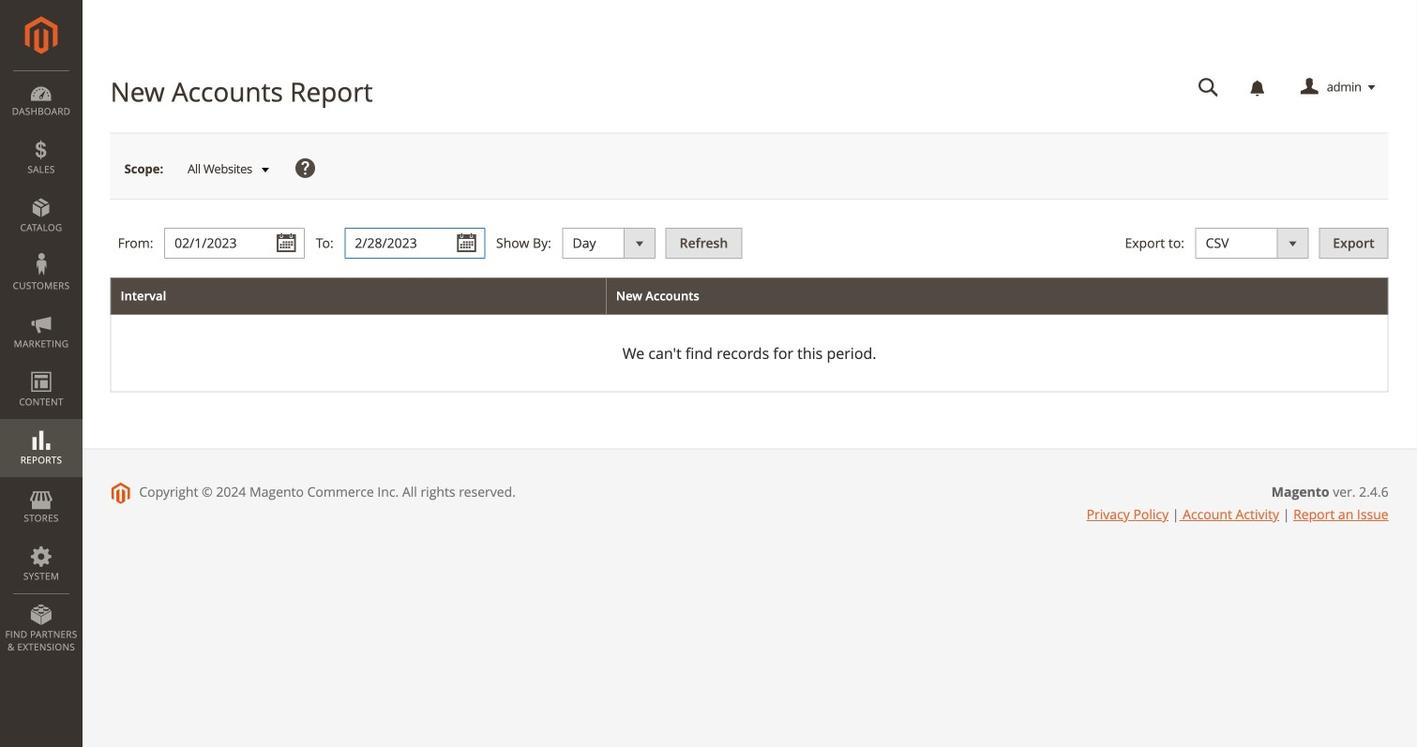 Task type: locate. For each thing, give the bounding box(es) containing it.
None text field
[[1185, 71, 1232, 104], [164, 228, 305, 259], [1185, 71, 1232, 104], [164, 228, 305, 259]]

None text field
[[345, 228, 485, 259]]

magento admin panel image
[[25, 16, 58, 54]]

menu bar
[[0, 70, 83, 663]]



